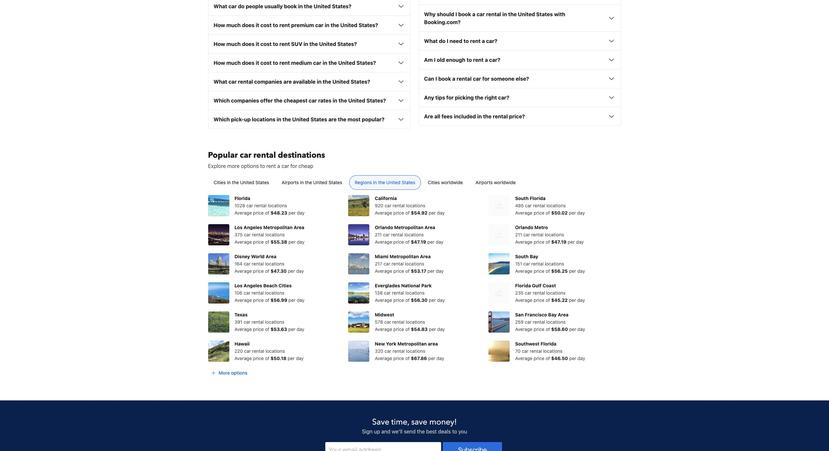 Task type: vqa. For each thing, say whether or not it's contained in the screenshot.
US$219
no



Task type: describe. For each thing, give the bounding box(es) containing it.
car? for am i old enough to rent a car?
[[489, 57, 500, 63]]

area for orlando metropolitan area 211 car rental locations average price of $47.19 per day
[[425, 225, 435, 230]]

rental inside orlando metro 211 car rental locations average price of $47.19 per day
[[531, 232, 544, 238]]

average inside san francisco bay area 259 car rental locations average price of $58.60 per day
[[515, 327, 532, 332]]

destinations
[[278, 150, 325, 161]]

in inside which pick-up locations in the united states are the most popular? dropdown button
[[277, 117, 281, 123]]

price inside florida gulf coast 235 car rental locations average price of $45.22 per day
[[534, 298, 544, 303]]

car inside south florida 485 car rental locations average price of $50.02 per day
[[525, 203, 532, 209]]

138
[[375, 290, 383, 296]]

of inside everglades national park 138 car rental locations average price of $56.30 per day
[[405, 298, 410, 303]]

of inside san francisco bay area 259 car rental locations average price of $58.60 per day
[[546, 327, 550, 332]]

offer
[[260, 98, 273, 104]]

southwest florida 70 car rental locations average price of $46.50 per day
[[515, 341, 585, 362]]

per inside hawaii 220 car rental locations average price of $50.18 per day
[[288, 356, 295, 362]]

states? inside how much does it cost to rent medium car in the united states? dropdown button
[[357, 60, 376, 66]]

car inside san francisco bay area 259 car rental locations average price of $58.60 per day
[[525, 319, 532, 325]]

do inside 'dropdown button'
[[238, 3, 245, 9]]

rent inside how much does it cost to rent medium car in the united states? dropdown button
[[279, 60, 290, 66]]

average inside los angeles beach cities 106 car rental locations average price of $56.99 per day
[[235, 298, 252, 303]]

day inside los angeles metropolitan area 375 car rental locations average price of $55.38 per day
[[297, 239, 304, 245]]

can
[[424, 76, 434, 82]]

else?
[[516, 76, 529, 82]]

gulf
[[532, 283, 542, 289]]

car inside hawaii 220 car rental locations average price of $50.18 per day
[[244, 349, 251, 354]]

san
[[515, 312, 524, 318]]

cities worldwide
[[428, 180, 463, 185]]

midwest 578 car rental locations average price of $54.83 per day
[[375, 312, 445, 332]]

price inside 'orlando metropolitan area 211 car rental locations average price of $47.19 per day'
[[393, 239, 404, 245]]

locations inside hawaii 220 car rental locations average price of $50.18 per day
[[266, 349, 285, 354]]

rental inside why should i book a car rental in the united states with booking.com?
[[486, 11, 501, 17]]

average inside miami metropolitan area 217 car rental locations average price of $53.17 per day
[[375, 269, 392, 274]]

$54.92
[[411, 210, 428, 216]]

which companies offer the cheapest car rates  in the united states? button
[[214, 97, 405, 105]]

car inside midwest 578 car rental locations average price of $54.83 per day
[[384, 319, 391, 325]]

price inside texas 391 car rental locations average price of $53.63 per day
[[253, 327, 264, 332]]

day inside 'orlando metropolitan area 211 car rental locations average price of $47.19 per day'
[[436, 239, 443, 245]]

people
[[246, 3, 263, 9]]

metropolitan inside miami metropolitan area 217 car rental locations average price of $53.17 per day
[[390, 254, 419, 260]]

what for what car rental companies are available in the united states?
[[214, 79, 227, 85]]

disney
[[235, 254, 250, 260]]

am i old enough to rent a car?
[[424, 57, 500, 63]]

rental inside southwest florida 70 car rental locations average price of $46.50 per day
[[530, 349, 542, 354]]

70
[[515, 349, 521, 354]]

national
[[401, 283, 420, 289]]

cities for cities in the united states
[[214, 180, 226, 185]]

$50.02
[[551, 210, 568, 216]]

which pick-up locations in the united states are the most popular?
[[214, 117, 385, 123]]

Your email address email field
[[325, 443, 441, 451]]

california 920 car rental locations average price of $54.92 per day
[[375, 196, 445, 216]]

cheap car rental in los angeles metropolitan area image
[[208, 225, 229, 246]]

states inside why should i book a car rental in the united states with booking.com?
[[536, 11, 553, 17]]

a down 'enough'
[[452, 76, 455, 82]]

cheap car rental in florida gulf coast image
[[489, 283, 510, 304]]

united inside 'dropdown button'
[[314, 3, 331, 9]]

much for how much does it cost to rent medium car in the united states?
[[226, 60, 241, 66]]

money!
[[429, 417, 457, 428]]

more options
[[219, 370, 247, 376]]

locations inside midwest 578 car rental locations average price of $54.83 per day
[[406, 319, 425, 325]]

disney world area 164 car rental locations average price of $47.30 per day
[[235, 254, 304, 274]]

states? inside which companies offer the cheapest car rates  in the united states? dropdown button
[[367, 98, 386, 104]]

states? inside how much does it cost to rent suv in the united states? "dropdown button"
[[337, 41, 357, 47]]

we'll
[[392, 429, 403, 435]]

the down right
[[483, 114, 492, 120]]

price inside midwest 578 car rental locations average price of $54.83 per day
[[393, 327, 404, 332]]

south florida 485 car rental locations average price of $50.02 per day
[[515, 196, 585, 216]]

in inside what car do people usually book in the united states? 'dropdown button'
[[298, 3, 303, 9]]

does for how much does it cost to rent suv in the united states?
[[242, 41, 254, 47]]

rent inside what do i need to rent a car? dropdown button
[[470, 38, 481, 44]]

cheap car rental in south florida image
[[489, 195, 510, 217]]

car inside florida 1028 car rental locations average price of $48.23 per day
[[246, 203, 253, 209]]

miami metropolitan area 217 car rental locations average price of $53.17 per day
[[375, 254, 444, 274]]

are all fees included in the rental price? button
[[424, 113, 615, 121]]

included
[[454, 114, 476, 120]]

orlando metropolitan area 211 car rental locations average price of $47.19 per day
[[375, 225, 443, 245]]

the up how much does it cost to rent suv in the united states? "dropdown button"
[[331, 22, 339, 28]]

of inside new york metropolitan area 320 car rental locations average price of $67.86 per day
[[405, 356, 410, 362]]

$56.25
[[551, 269, 568, 274]]

a up can i book a rental car for someone else?
[[485, 57, 488, 63]]

per inside south bay 151 car rental locations average price of $56.25 per day
[[569, 269, 576, 274]]

popular car rental destinations explore more options to rent a car for cheap
[[208, 150, 325, 169]]

new
[[375, 341, 385, 347]]

cheap
[[299, 163, 313, 169]]

235
[[515, 290, 524, 296]]

217
[[375, 261, 382, 267]]

orlando for car
[[515, 225, 533, 230]]

rental inside hawaii 220 car rental locations average price of $50.18 per day
[[252, 349, 264, 354]]

211 inside orlando metro 211 car rental locations average price of $47.19 per day
[[515, 232, 522, 238]]

$47.30
[[271, 269, 287, 274]]

the left right
[[475, 95, 483, 101]]

can i book a rental car for someone else? button
[[424, 75, 615, 83]]

why should i book a car rental in the united states with booking.com? button
[[424, 10, 615, 26]]

why should i book a car rental in the united states with booking.com?
[[424, 11, 565, 25]]

florida inside south florida 485 car rental locations average price of $50.02 per day
[[530, 196, 546, 201]]

$56.99
[[271, 298, 287, 303]]

in inside airports in the united states button
[[300, 180, 304, 185]]

how for how much does it cost to rent medium car in the united states?
[[214, 60, 225, 66]]

how much does it cost to rent premium car in the united states?
[[214, 22, 378, 28]]

price inside los angeles metropolitan area 375 car rental locations average price of $55.38 per day
[[253, 239, 264, 245]]

of inside south bay 151 car rental locations average price of $56.25 per day
[[546, 269, 550, 274]]

$47.19 inside orlando metro 211 car rental locations average price of $47.19 per day
[[551, 239, 566, 245]]

average inside orlando metro 211 car rental locations average price of $47.19 per day
[[515, 239, 532, 245]]

los for los angeles beach cities
[[235, 283, 242, 289]]

of inside los angeles metropolitan area 375 car rental locations average price of $55.38 per day
[[265, 239, 269, 245]]

what for what car do people usually book in the united states?
[[214, 3, 227, 9]]

cheap car rental in midwest image
[[348, 312, 370, 333]]

why
[[424, 11, 436, 17]]

price inside south bay 151 car rental locations average price of $56.25 per day
[[534, 269, 544, 274]]

rental inside los angeles metropolitan area 375 car rental locations average price of $55.38 per day
[[252, 232, 264, 238]]

how much does it cost to rent medium car in the united states?
[[214, 60, 376, 66]]

rental inside los angeles beach cities 106 car rental locations average price of $56.99 per day
[[252, 290, 264, 296]]

locations inside florida 1028 car rental locations average price of $48.23 per day
[[268, 203, 287, 209]]

of inside florida gulf coast 235 car rental locations average price of $45.22 per day
[[546, 298, 550, 303]]

booking.com?
[[424, 19, 461, 25]]

york
[[386, 341, 396, 347]]

485
[[515, 203, 524, 209]]

to down how much does it cost to rent suv in the united states? in the left top of the page
[[273, 60, 278, 66]]

the right rates
[[339, 98, 347, 104]]

what for what do i need to rent a car?
[[424, 38, 438, 44]]

to right 'enough'
[[467, 57, 472, 63]]

up inside which pick-up locations in the united states are the most popular? dropdown button
[[244, 117, 251, 123]]

rental inside midwest 578 car rental locations average price of $54.83 per day
[[392, 319, 405, 325]]

151
[[515, 261, 522, 267]]

i left old
[[434, 57, 436, 63]]

am i old enough to rent a car? button
[[424, 56, 615, 64]]

day inside south florida 485 car rental locations average price of $50.02 per day
[[577, 210, 585, 216]]

$54.83
[[411, 327, 428, 332]]

worldwide for airports worldwide
[[494, 180, 516, 185]]

of inside the california 920 car rental locations average price of $54.92 per day
[[405, 210, 410, 216]]

375
[[235, 232, 243, 238]]

per inside the california 920 car rental locations average price of $54.92 per day
[[429, 210, 436, 216]]

new york metropolitan area 320 car rental locations average price of $67.86 per day
[[375, 341, 444, 362]]

per inside south florida 485 car rental locations average price of $50.02 per day
[[569, 210, 576, 216]]

$67.86
[[411, 356, 427, 362]]

of inside midwest 578 car rental locations average price of $54.83 per day
[[405, 327, 410, 332]]

rental inside florida 1028 car rental locations average price of $48.23 per day
[[254, 203, 267, 209]]

everglades
[[375, 283, 400, 289]]

cheap car rental in california image
[[348, 195, 370, 217]]

tab list containing cities in the united states
[[203, 176, 626, 190]]

hawaii 220 car rental locations average price of $50.18 per day
[[235, 341, 304, 362]]

cheap car rental in texas image
[[208, 312, 229, 333]]

area for disney world area 164 car rental locations average price of $47.30 per day
[[266, 254, 276, 260]]

in inside the cities in the united states button
[[227, 180, 231, 185]]

time,
[[391, 417, 409, 428]]

a down why should i book a car rental in the united states with booking.com?
[[482, 38, 485, 44]]

cheap car rental in orlando metro image
[[489, 225, 510, 246]]

everglades national park 138 car rental locations average price of $56.30 per day
[[375, 283, 445, 303]]

of inside texas 391 car rental locations average price of $53.63 per day
[[265, 327, 269, 332]]

average inside southwest florida 70 car rental locations average price of $46.50 per day
[[515, 356, 532, 362]]

car inside southwest florida 70 car rental locations average price of $46.50 per day
[[522, 349, 529, 354]]

i inside why should i book a car rental in the united states with booking.com?
[[455, 11, 457, 17]]

106
[[235, 290, 242, 296]]

what do i need to rent a car? button
[[424, 37, 615, 45]]

in inside why should i book a car rental in the united states with booking.com?
[[502, 11, 507, 17]]

which for which companies offer the cheapest car rates  in the united states?
[[214, 98, 230, 104]]

cities in the united states
[[214, 180, 269, 185]]

the inside "dropdown button"
[[309, 41, 318, 47]]

do inside dropdown button
[[439, 38, 446, 44]]

rates
[[318, 98, 331, 104]]

to down usually
[[273, 22, 278, 28]]

$45.22
[[551, 298, 568, 303]]

per inside new york metropolitan area 320 car rental locations average price of $67.86 per day
[[428, 356, 435, 362]]

car? inside dropdown button
[[498, 95, 509, 101]]

price inside south florida 485 car rental locations average price of $50.02 per day
[[534, 210, 544, 216]]

world
[[251, 254, 265, 260]]

a inside why should i book a car rental in the united states with booking.com?
[[472, 11, 475, 17]]

cities worldwide button
[[422, 176, 469, 190]]

1028
[[235, 203, 245, 209]]

the up rates
[[323, 79, 331, 85]]

someone
[[491, 76, 514, 82]]

are inside dropdown button
[[283, 79, 292, 85]]

$46.50
[[551, 356, 568, 362]]

i right can
[[435, 76, 437, 82]]

cost for suv
[[260, 41, 272, 47]]

the left most
[[338, 117, 346, 123]]

any tips for picking the right car? button
[[424, 94, 615, 102]]

up inside save time, save money! sign up and we'll send the best deals to you
[[374, 429, 380, 435]]

suv
[[291, 41, 302, 47]]

$48.23
[[271, 210, 287, 216]]

car inside everglades national park 138 car rental locations average price of $56.30 per day
[[384, 290, 391, 296]]

day inside florida 1028 car rental locations average price of $48.23 per day
[[297, 210, 305, 216]]

angeles for metropolitan
[[244, 225, 262, 230]]

locations inside texas 391 car rental locations average price of $53.63 per day
[[265, 319, 284, 325]]

the down cheapest
[[283, 117, 291, 123]]

rent inside how much does it cost to rent premium car in the united states? dropdown button
[[279, 22, 290, 28]]

miami
[[375, 254, 389, 260]]

car inside los angeles metropolitan area 375 car rental locations average price of $55.38 per day
[[244, 232, 251, 238]]

tips
[[435, 95, 445, 101]]

states? inside how much does it cost to rent premium car in the united states? dropdown button
[[359, 22, 378, 28]]

enough
[[446, 57, 465, 63]]

more
[[227, 163, 240, 169]]

locations inside southwest florida 70 car rental locations average price of $46.50 per day
[[543, 349, 563, 354]]

cheap car rental in everglades national park image
[[348, 283, 370, 304]]

car inside miami metropolitan area 217 car rental locations average price of $53.17 per day
[[384, 261, 390, 267]]

airports for airports in the united states
[[282, 180, 299, 185]]

average inside the california 920 car rental locations average price of $54.92 per day
[[375, 210, 392, 216]]

920
[[375, 203, 383, 209]]

best
[[426, 429, 437, 435]]

worldwide for cities worldwide
[[441, 180, 463, 185]]

san francisco bay area 259 car rental locations average price of $58.60 per day
[[515, 312, 585, 332]]

south for 485
[[515, 196, 529, 201]]



Task type: locate. For each thing, give the bounding box(es) containing it.
car inside orlando metro 211 car rental locations average price of $47.19 per day
[[523, 232, 530, 238]]

south inside south bay 151 car rental locations average price of $56.25 per day
[[515, 254, 529, 260]]

regions in the united states
[[355, 180, 415, 185]]

are all fees included in the rental price?
[[424, 114, 525, 120]]

angeles inside los angeles beach cities 106 car rental locations average price of $56.99 per day
[[244, 283, 262, 289]]

of left $54.92
[[405, 210, 410, 216]]

2 211 from the left
[[515, 232, 522, 238]]

rental inside can i book a rental car for someone else? dropdown button
[[457, 76, 472, 82]]

the up what do i need to rent a car? dropdown button
[[508, 11, 517, 17]]

$53.63
[[271, 327, 287, 332]]

with
[[554, 11, 565, 17]]

i right should
[[455, 11, 457, 17]]

do
[[238, 3, 245, 9], [439, 38, 446, 44]]

rental inside san francisco bay area 259 car rental locations average price of $58.60 per day
[[533, 319, 545, 325]]

worldwide
[[441, 180, 463, 185], [494, 180, 516, 185]]

per right $53.17
[[428, 269, 435, 274]]

0 horizontal spatial are
[[283, 79, 292, 85]]

to left you
[[452, 429, 457, 435]]

0 vertical spatial up
[[244, 117, 251, 123]]

1 vertical spatial much
[[226, 41, 241, 47]]

0 vertical spatial los
[[235, 225, 242, 230]]

south up 485
[[515, 196, 529, 201]]

regions
[[355, 180, 372, 185]]

rent inside am i old enough to rent a car? dropdown button
[[473, 57, 484, 63]]

of left "$56.30"
[[405, 298, 410, 303]]

companies inside which companies offer the cheapest car rates  in the united states? dropdown button
[[231, 98, 259, 104]]

rental inside florida gulf coast 235 car rental locations average price of $45.22 per day
[[533, 290, 545, 296]]

1 which from the top
[[214, 98, 230, 104]]

all
[[434, 114, 440, 120]]

0 horizontal spatial up
[[244, 117, 251, 123]]

2 vertical spatial how
[[214, 60, 225, 66]]

1 does from the top
[[242, 22, 254, 28]]

320
[[375, 349, 383, 354]]

2 $47.19 from the left
[[551, 239, 566, 245]]

which pick-up locations in the united states are the most popular? button
[[214, 116, 405, 124]]

the
[[304, 3, 312, 9], [508, 11, 517, 17], [331, 22, 339, 28], [309, 41, 318, 47], [329, 60, 337, 66], [323, 79, 331, 85], [475, 95, 483, 101], [274, 98, 282, 104], [339, 98, 347, 104], [483, 114, 492, 120], [283, 117, 291, 123], [338, 117, 346, 123], [232, 180, 239, 185], [305, 180, 312, 185], [378, 180, 385, 185], [417, 429, 425, 435]]

0 vertical spatial much
[[226, 22, 241, 28]]

angeles for beach
[[244, 283, 262, 289]]

area
[[428, 341, 438, 347]]

2 which from the top
[[214, 117, 230, 123]]

$56.30
[[411, 298, 428, 303]]

1 horizontal spatial cities
[[279, 283, 292, 289]]

2 horizontal spatial cities
[[428, 180, 440, 185]]

car
[[228, 3, 237, 9], [477, 11, 485, 17], [315, 22, 324, 28], [313, 60, 321, 66], [473, 76, 481, 82], [228, 79, 237, 85], [309, 98, 317, 104], [240, 150, 251, 161], [282, 163, 289, 169], [246, 203, 253, 209], [385, 203, 391, 209], [525, 203, 532, 209], [244, 232, 251, 238], [383, 232, 390, 238], [523, 232, 530, 238], [244, 261, 250, 267], [384, 261, 390, 267], [523, 261, 530, 267], [244, 290, 250, 296], [384, 290, 391, 296], [525, 290, 532, 296], [244, 319, 250, 325], [384, 319, 391, 325], [525, 319, 532, 325], [244, 349, 251, 354], [385, 349, 391, 354], [522, 349, 529, 354]]

locations down metro
[[545, 232, 564, 238]]

car inside south bay 151 car rental locations average price of $56.25 per day
[[523, 261, 530, 267]]

cost down how much does it cost to rent suv in the united states? in the left top of the page
[[260, 60, 272, 66]]

2 vertical spatial car?
[[498, 95, 509, 101]]

of left $53.63
[[265, 327, 269, 332]]

how much does it cost to rent premium car in the united states? button
[[214, 21, 405, 29]]

1 vertical spatial for
[[446, 95, 454, 101]]

1 cost from the top
[[260, 22, 272, 28]]

should
[[437, 11, 454, 17]]

in up what do i need to rent a car? dropdown button
[[502, 11, 507, 17]]

2 does from the top
[[242, 41, 254, 47]]

2 it from the top
[[256, 41, 259, 47]]

1 vertical spatial are
[[328, 117, 337, 123]]

bay inside south bay 151 car rental locations average price of $56.25 per day
[[530, 254, 538, 260]]

0 vertical spatial for
[[482, 76, 490, 82]]

1 los from the top
[[235, 225, 242, 230]]

per right '$50.18' in the left of the page
[[288, 356, 295, 362]]

average inside south bay 151 car rental locations average price of $56.25 per day
[[515, 269, 532, 274]]

average inside los angeles metropolitan area 375 car rental locations average price of $55.38 per day
[[235, 239, 252, 245]]

how for how much does it cost to rent premium car in the united states?
[[214, 22, 225, 28]]

in inside regions in the united states button
[[373, 180, 377, 185]]

area inside disney world area 164 car rental locations average price of $47.30 per day
[[266, 254, 276, 260]]

3 does from the top
[[242, 60, 254, 66]]

cities for cities worldwide
[[428, 180, 440, 185]]

0 vertical spatial options
[[241, 163, 259, 169]]

1 horizontal spatial 211
[[515, 232, 522, 238]]

how much does it cost to rent suv in the united states? button
[[214, 40, 405, 48]]

car inside disney world area 164 car rental locations average price of $47.30 per day
[[244, 261, 250, 267]]

orlando for 211
[[375, 225, 393, 230]]

any
[[424, 95, 434, 101]]

states for regions in the united states
[[402, 180, 415, 185]]

price left '$50.18' in the left of the page
[[253, 356, 264, 362]]

car?
[[486, 38, 497, 44], [489, 57, 500, 63], [498, 95, 509, 101]]

bay down orlando metro 211 car rental locations average price of $47.19 per day
[[530, 254, 538, 260]]

per right $54.92
[[429, 210, 436, 216]]

cost for medium
[[260, 60, 272, 66]]

much for how much does it cost to rent suv in the united states?
[[226, 41, 241, 47]]

which companies offer the cheapest car rates  in the united states?
[[214, 98, 386, 104]]

per inside los angeles beach cities 106 car rental locations average price of $56.99 per day
[[289, 298, 296, 303]]

1 how from the top
[[214, 22, 225, 28]]

orlando left metro
[[515, 225, 533, 230]]

cheap car rental in hawaii image
[[208, 341, 229, 362]]

angeles inside los angeles metropolitan area 375 car rental locations average price of $55.38 per day
[[244, 225, 262, 230]]

states for cities in the united states
[[255, 180, 269, 185]]

locations up $45.22
[[546, 290, 566, 296]]

0 vertical spatial book
[[284, 3, 297, 9]]

car? down why should i book a car rental in the united states with booking.com?
[[486, 38, 497, 44]]

3 it from the top
[[256, 60, 259, 66]]

send
[[404, 429, 416, 435]]

florida inside southwest florida 70 car rental locations average price of $46.50 per day
[[541, 341, 556, 347]]

florida up metro
[[530, 196, 546, 201]]

old
[[437, 57, 445, 63]]

los for los angeles metropolitan area
[[235, 225, 242, 230]]

save
[[411, 417, 427, 428]]

0 vertical spatial companies
[[254, 79, 282, 85]]

in inside how much does it cost to rent medium car in the united states? dropdown button
[[323, 60, 327, 66]]

1 horizontal spatial orlando
[[515, 225, 533, 230]]

2 horizontal spatial book
[[458, 11, 471, 17]]

united inside why should i book a car rental in the united states with booking.com?
[[518, 11, 535, 17]]

0 horizontal spatial book
[[284, 3, 297, 9]]

i left need
[[447, 38, 448, 44]]

average down 920
[[375, 210, 392, 216]]

2 los from the top
[[235, 283, 242, 289]]

the down more in the left of the page
[[232, 180, 239, 185]]

per inside florida gulf coast 235 car rental locations average price of $45.22 per day
[[569, 298, 576, 303]]

0 horizontal spatial orlando
[[375, 225, 393, 230]]

rental inside what car rental companies are available in the united states? dropdown button
[[238, 79, 253, 85]]

locations up $46.50
[[543, 349, 563, 354]]

$55.38
[[271, 239, 287, 245]]

coast
[[543, 283, 556, 289]]

1 horizontal spatial bay
[[548, 312, 557, 318]]

popular
[[208, 150, 238, 161]]

what car rental companies are available in the united states? button
[[214, 78, 405, 86]]

1 horizontal spatial worldwide
[[494, 180, 516, 185]]

cheap car rental in los angeles beach cities image
[[208, 283, 229, 304]]

1 vertical spatial south
[[515, 254, 529, 260]]

south bay 151 car rental locations average price of $56.25 per day
[[515, 254, 585, 274]]

0 vertical spatial how
[[214, 22, 225, 28]]

per right $45.22
[[569, 298, 576, 303]]

any tips for picking the right car?
[[424, 95, 509, 101]]

the up california
[[378, 180, 385, 185]]

does for how much does it cost to rent medium car in the united states?
[[242, 60, 254, 66]]

price inside everglades national park 138 car rental locations average price of $56.30 per day
[[393, 298, 404, 303]]

companies up offer
[[254, 79, 282, 85]]

what
[[214, 3, 227, 9], [424, 38, 438, 44], [214, 79, 227, 85]]

how much does it cost to rent suv in the united states?
[[214, 41, 357, 47]]

states inside the cities in the united states button
[[255, 180, 269, 185]]

cheap car rental in disney world area image
[[208, 254, 229, 275]]

per up south bay 151 car rental locations average price of $56.25 per day
[[568, 239, 575, 245]]

2 horizontal spatial for
[[482, 76, 490, 82]]

1 much from the top
[[226, 22, 241, 28]]

of down metro
[[546, 239, 550, 245]]

2 airports from the left
[[476, 180, 493, 185]]

day inside disney world area 164 car rental locations average price of $47.30 per day
[[296, 269, 304, 274]]

price up world
[[253, 239, 264, 245]]

1 it from the top
[[256, 22, 259, 28]]

0 vertical spatial car?
[[486, 38, 497, 44]]

texas 391 car rental locations average price of $53.63 per day
[[235, 312, 304, 332]]

2 vertical spatial for
[[291, 163, 297, 169]]

average inside everglades national park 138 car rental locations average price of $56.30 per day
[[375, 298, 392, 303]]

1 angeles from the top
[[244, 225, 262, 230]]

what car do people usually book in the united states? button
[[214, 2, 405, 10]]

1 horizontal spatial up
[[374, 429, 380, 435]]

per right $53.63
[[288, 327, 295, 332]]

cost for premium
[[260, 22, 272, 28]]

south inside south florida 485 car rental locations average price of $50.02 per day
[[515, 196, 529, 201]]

1 vertical spatial it
[[256, 41, 259, 47]]

in right 'suv'
[[304, 41, 308, 47]]

2 much from the top
[[226, 41, 241, 47]]

the up how much does it cost to rent premium car in the united states? dropdown button
[[304, 3, 312, 9]]

per right $55.38
[[288, 239, 296, 245]]

deals
[[438, 429, 451, 435]]

locations inside miami metropolitan area 217 car rental locations average price of $53.17 per day
[[405, 261, 424, 267]]

price down california
[[393, 210, 404, 216]]

0 horizontal spatial worldwide
[[441, 180, 463, 185]]

2 worldwide from the left
[[494, 180, 516, 185]]

how for how much does it cost to rent suv in the united states?
[[214, 41, 225, 47]]

for left someone
[[482, 76, 490, 82]]

metropolitan
[[263, 225, 293, 230], [394, 225, 423, 230], [390, 254, 419, 260], [398, 341, 427, 347]]

per right $46.50
[[569, 356, 576, 362]]

day
[[297, 210, 305, 216], [437, 210, 445, 216], [577, 210, 585, 216], [297, 239, 304, 245], [436, 239, 443, 245], [576, 239, 584, 245], [296, 269, 304, 274], [436, 269, 444, 274], [577, 269, 585, 274], [297, 298, 305, 303], [437, 298, 445, 303], [577, 298, 585, 303], [297, 327, 304, 332], [437, 327, 445, 332], [578, 327, 585, 332], [296, 356, 304, 362], [437, 356, 444, 362], [578, 356, 585, 362]]

average down 1028
[[235, 210, 252, 216]]

1 horizontal spatial book
[[438, 76, 451, 82]]

per inside 'orlando metropolitan area 211 car rental locations average price of $47.19 per day'
[[427, 239, 435, 245]]

florida up 1028
[[235, 196, 250, 201]]

2 orlando from the left
[[515, 225, 533, 230]]

a inside popular car rental destinations explore more options to rent a car for cheap
[[277, 163, 280, 169]]

cheap car rental in florida image
[[208, 195, 229, 217]]

2 vertical spatial book
[[438, 76, 451, 82]]

average down 106
[[235, 298, 252, 303]]

car? up someone
[[489, 57, 500, 63]]

1 vertical spatial car?
[[489, 57, 500, 63]]

1 horizontal spatial are
[[328, 117, 337, 123]]

airports in the united states button
[[276, 176, 348, 190]]

states for airports in the united states
[[329, 180, 342, 185]]

0 horizontal spatial bay
[[530, 254, 538, 260]]

0 vertical spatial do
[[238, 3, 245, 9]]

average down "259"
[[515, 327, 532, 332]]

for right tips
[[446, 95, 454, 101]]

beach
[[263, 283, 277, 289]]

of inside south florida 485 car rental locations average price of $50.02 per day
[[546, 210, 550, 216]]

259
[[515, 319, 524, 325]]

per inside orlando metro 211 car rental locations average price of $47.19 per day
[[568, 239, 575, 245]]

in right premium
[[325, 22, 329, 28]]

0 vertical spatial bay
[[530, 254, 538, 260]]

price left $53.63
[[253, 327, 264, 332]]

a down destinations
[[277, 163, 280, 169]]

cheap car rental in new york metropolitan area image
[[348, 341, 370, 362]]

metropolitan up $53.17
[[390, 254, 419, 260]]

average inside hawaii 220 car rental locations average price of $50.18 per day
[[235, 356, 252, 362]]

price?
[[509, 114, 525, 120]]

per right the $50.02
[[569, 210, 576, 216]]

to right need
[[464, 38, 469, 44]]

1 worldwide from the left
[[441, 180, 463, 185]]

1 vertical spatial companies
[[231, 98, 259, 104]]

locations up the $50.02
[[547, 203, 566, 209]]

220
[[235, 349, 243, 354]]

2 vertical spatial cost
[[260, 60, 272, 66]]

the up what car rental companies are available in the united states? dropdown button
[[329, 60, 337, 66]]

options right more
[[231, 370, 247, 376]]

what car rental companies are available in the united states?
[[214, 79, 370, 85]]

per inside midwest 578 car rental locations average price of $54.83 per day
[[429, 327, 436, 332]]

states inside airports in the united states button
[[329, 180, 342, 185]]

are down rates
[[328, 117, 337, 123]]

states left regions
[[329, 180, 342, 185]]

per right $67.86
[[428, 356, 435, 362]]

0 vertical spatial does
[[242, 22, 254, 28]]

airports for airports worldwide
[[476, 180, 493, 185]]

do left need
[[439, 38, 446, 44]]

price inside los angeles beach cities 106 car rental locations average price of $56.99 per day
[[253, 298, 264, 303]]

of left $56.25
[[546, 269, 550, 274]]

cost left 'suv'
[[260, 41, 272, 47]]

of inside 'orlando metropolitan area 211 car rental locations average price of $47.19 per day'
[[405, 239, 410, 245]]

per inside texas 391 car rental locations average price of $53.63 per day
[[288, 327, 295, 332]]

which for which pick-up locations in the united states are the most popular?
[[214, 117, 230, 123]]

much
[[226, 22, 241, 28], [226, 41, 241, 47], [226, 60, 241, 66]]

which inside dropdown button
[[214, 98, 230, 104]]

day inside southwest florida 70 car rental locations average price of $46.50 per day
[[578, 356, 585, 362]]

locations inside san francisco bay area 259 car rental locations average price of $58.60 per day
[[546, 319, 566, 325]]

metropolitan inside 'orlando metropolitan area 211 car rental locations average price of $47.19 per day'
[[394, 225, 423, 230]]

2 how from the top
[[214, 41, 225, 47]]

$47.19 inside 'orlando metropolitan area 211 car rental locations average price of $47.19 per day'
[[411, 239, 426, 245]]

up
[[244, 117, 251, 123], [374, 429, 380, 435]]

orlando metro 211 car rental locations average price of $47.19 per day
[[515, 225, 584, 245]]

of left $53.17
[[405, 269, 410, 274]]

car? right right
[[498, 95, 509, 101]]

0 vertical spatial what
[[214, 3, 227, 9]]

2 vertical spatial does
[[242, 60, 254, 66]]

2 vertical spatial much
[[226, 60, 241, 66]]

1 horizontal spatial airports
[[476, 180, 493, 185]]

average down 578
[[375, 327, 392, 332]]

2 vertical spatial what
[[214, 79, 227, 85]]

car inside 'dropdown button'
[[228, 3, 237, 9]]

how inside "dropdown button"
[[214, 41, 225, 47]]

1 vertical spatial cost
[[260, 41, 272, 47]]

average down 220
[[235, 356, 252, 362]]

price inside disney world area 164 car rental locations average price of $47.30 per day
[[253, 269, 264, 274]]

per up miami metropolitan area 217 car rental locations average price of $53.17 per day
[[427, 239, 435, 245]]

1 vertical spatial angeles
[[244, 283, 262, 289]]

rental inside south florida 485 car rental locations average price of $50.02 per day
[[533, 203, 545, 209]]

francisco
[[525, 312, 547, 318]]

florida up 235
[[515, 283, 531, 289]]

$50.18
[[271, 356, 286, 362]]

per right $54.83
[[429, 327, 436, 332]]

2 cost from the top
[[260, 41, 272, 47]]

the right offer
[[274, 98, 282, 104]]

much for how much does it cost to rent premium car in the united states?
[[226, 22, 241, 28]]

midwest
[[375, 312, 394, 318]]

1 airports from the left
[[282, 180, 299, 185]]

for
[[482, 76, 490, 82], [446, 95, 454, 101], [291, 163, 297, 169]]

price left $48.23
[[253, 210, 264, 216]]

states up the california 920 car rental locations average price of $54.92 per day
[[402, 180, 415, 185]]

1 horizontal spatial do
[[439, 38, 446, 44]]

cheap car rental in miami metropolitan area image
[[348, 254, 370, 275]]

per right $47.30
[[288, 269, 295, 274]]

$47.19 up miami metropolitan area 217 car rental locations average price of $53.17 per day
[[411, 239, 426, 245]]

locations
[[252, 117, 275, 123], [268, 203, 287, 209], [406, 203, 425, 209], [547, 203, 566, 209], [265, 232, 285, 238], [404, 232, 424, 238], [545, 232, 564, 238], [265, 261, 284, 267], [405, 261, 424, 267], [545, 261, 564, 267], [265, 290, 284, 296], [405, 290, 425, 296], [546, 290, 566, 296], [265, 319, 284, 325], [406, 319, 425, 325], [546, 319, 566, 325], [266, 349, 285, 354], [406, 349, 425, 354], [543, 349, 563, 354]]

of inside hawaii 220 car rental locations average price of $50.18 per day
[[265, 356, 269, 362]]

what inside 'dropdown button'
[[214, 3, 227, 9]]

average inside texas 391 car rental locations average price of $53.63 per day
[[235, 327, 252, 332]]

average down 151
[[515, 269, 532, 274]]

1 vertical spatial what
[[424, 38, 438, 44]]

cheap car rental in orlando metropolitan area image
[[348, 225, 370, 246]]

0 vertical spatial are
[[283, 79, 292, 85]]

locations inside the california 920 car rental locations average price of $54.92 per day
[[406, 203, 425, 209]]

car inside the california 920 car rental locations average price of $54.92 per day
[[385, 203, 391, 209]]

of inside miami metropolitan area 217 car rental locations average price of $53.17 per day
[[405, 269, 410, 274]]

car? for what do i need to rent a car?
[[486, 38, 497, 44]]

2 south from the top
[[515, 254, 529, 260]]

airports down the cheap
[[282, 180, 299, 185]]

to left 'suv'
[[273, 41, 278, 47]]

average inside 'orlando metropolitan area 211 car rental locations average price of $47.19 per day'
[[375, 239, 392, 245]]

1 south from the top
[[515, 196, 529, 201]]

164
[[235, 261, 242, 267]]

0 horizontal spatial do
[[238, 3, 245, 9]]

cheap car rental in southwest florida image
[[489, 341, 510, 362]]

locations inside orlando metro 211 car rental locations average price of $47.19 per day
[[545, 232, 564, 238]]

0 horizontal spatial for
[[291, 163, 297, 169]]

price
[[253, 210, 264, 216], [393, 210, 404, 216], [534, 210, 544, 216], [253, 239, 264, 245], [393, 239, 404, 245], [534, 239, 544, 245], [253, 269, 264, 274], [393, 269, 404, 274], [534, 269, 544, 274], [253, 298, 264, 303], [393, 298, 404, 303], [534, 298, 544, 303], [253, 327, 264, 332], [393, 327, 404, 332], [534, 327, 544, 332], [253, 356, 264, 362], [393, 356, 404, 362], [534, 356, 544, 362]]

0 horizontal spatial cities
[[214, 180, 226, 185]]

0 horizontal spatial 211
[[375, 232, 382, 238]]

locations inside 'orlando metropolitan area 211 car rental locations average price of $47.19 per day'
[[404, 232, 424, 238]]

per inside miami metropolitan area 217 car rental locations average price of $53.17 per day
[[428, 269, 435, 274]]

average inside south florida 485 car rental locations average price of $50.02 per day
[[515, 210, 532, 216]]

locations down $54.92
[[404, 232, 424, 238]]

save time, save money! sign up and we'll send the best deals to you
[[362, 417, 467, 435]]

1 211 from the left
[[375, 232, 382, 238]]

3 cost from the top
[[260, 60, 272, 66]]

for inside popular car rental destinations explore more options to rent a car for cheap
[[291, 163, 297, 169]]

cheap car rental in san francisco bay area image
[[489, 312, 510, 333]]

of inside los angeles beach cities 106 car rental locations average price of $56.99 per day
[[265, 298, 269, 303]]

it for medium
[[256, 60, 259, 66]]

1 horizontal spatial for
[[446, 95, 454, 101]]

tab list
[[203, 176, 626, 190]]

how
[[214, 22, 225, 28], [214, 41, 225, 47], [214, 60, 225, 66]]

price inside orlando metro 211 car rental locations average price of $47.19 per day
[[534, 239, 544, 245]]

0 horizontal spatial airports
[[282, 180, 299, 185]]

day inside everglades national park 138 car rental locations average price of $56.30 per day
[[437, 298, 445, 303]]

rental inside popular car rental destinations explore more options to rent a car for cheap
[[253, 150, 276, 161]]

1 $47.19 from the left
[[411, 239, 426, 245]]

average up miami
[[375, 239, 392, 245]]

0 vertical spatial angeles
[[244, 225, 262, 230]]

of left '$50.18' in the left of the page
[[265, 356, 269, 362]]

rental
[[486, 11, 501, 17], [457, 76, 472, 82], [238, 79, 253, 85], [493, 114, 508, 120], [253, 150, 276, 161], [254, 203, 267, 209], [393, 203, 405, 209], [533, 203, 545, 209], [252, 232, 264, 238], [391, 232, 403, 238], [531, 232, 544, 238], [252, 261, 264, 267], [392, 261, 404, 267], [531, 261, 544, 267], [252, 290, 264, 296], [392, 290, 404, 296], [533, 290, 545, 296], [252, 319, 264, 325], [392, 319, 405, 325], [533, 319, 545, 325], [252, 349, 264, 354], [393, 349, 405, 354], [530, 349, 542, 354]]

0 horizontal spatial $47.19
[[411, 239, 426, 245]]

in right regions
[[373, 180, 377, 185]]

1 vertical spatial book
[[458, 11, 471, 17]]

airports up cheap car rental in south florida image
[[476, 180, 493, 185]]

of left $58.60
[[546, 327, 550, 332]]

$47.19 up south bay 151 car rental locations average price of $56.25 per day
[[551, 239, 566, 245]]

1 vertical spatial does
[[242, 41, 254, 47]]

1 vertical spatial bay
[[548, 312, 557, 318]]

am
[[424, 57, 433, 63]]

options right more in the left of the page
[[241, 163, 259, 169]]

south for 151
[[515, 254, 529, 260]]

does for how much does it cost to rent premium car in the united states?
[[242, 22, 254, 28]]

1 orlando from the left
[[375, 225, 393, 230]]

0 vertical spatial it
[[256, 22, 259, 28]]

per inside disney world area 164 car rental locations average price of $47.30 per day
[[288, 269, 295, 274]]

rental inside texas 391 car rental locations average price of $53.63 per day
[[252, 319, 264, 325]]

area for miami metropolitan area 217 car rental locations average price of $53.17 per day
[[420, 254, 431, 260]]

1 vertical spatial up
[[374, 429, 380, 435]]

it for premium
[[256, 22, 259, 28]]

locations up $54.83
[[406, 319, 425, 325]]

391
[[235, 319, 242, 325]]

angeles down 1028
[[244, 225, 262, 230]]

price inside southwest florida 70 car rental locations average price of $46.50 per day
[[534, 356, 544, 362]]

medium
[[291, 60, 312, 66]]

2 angeles from the top
[[244, 283, 262, 289]]

1 vertical spatial options
[[231, 370, 247, 376]]

florida inside florida 1028 car rental locations average price of $48.23 per day
[[235, 196, 250, 201]]

3 how from the top
[[214, 60, 225, 66]]

hawaii
[[235, 341, 250, 347]]

orlando inside orlando metro 211 car rental locations average price of $47.19 per day
[[515, 225, 533, 230]]

south
[[515, 196, 529, 201], [515, 254, 529, 260]]

save
[[372, 417, 389, 428]]

metropolitan down $54.92
[[394, 225, 423, 230]]

0 vertical spatial south
[[515, 196, 529, 201]]

locations inside south bay 151 car rental locations average price of $56.25 per day
[[545, 261, 564, 267]]

0 vertical spatial cost
[[260, 22, 272, 28]]

cheap car rental in south bay image
[[489, 254, 510, 275]]

in inside are all fees included in the rental price? dropdown button
[[477, 114, 482, 120]]

1 vertical spatial los
[[235, 283, 242, 289]]

picking
[[455, 95, 474, 101]]

of left $47.30
[[265, 269, 269, 274]]

locations inside los angeles beach cities 106 car rental locations average price of $56.99 per day
[[265, 290, 284, 296]]

0 vertical spatial which
[[214, 98, 230, 104]]

cost
[[260, 22, 272, 28], [260, 41, 272, 47], [260, 60, 272, 66]]

fees
[[442, 114, 453, 120]]

need
[[450, 38, 462, 44]]

it for suv
[[256, 41, 259, 47]]

bay down $45.22
[[548, 312, 557, 318]]

the down the cheap
[[305, 180, 312, 185]]

per right $48.23
[[289, 210, 296, 216]]

to
[[273, 22, 278, 28], [464, 38, 469, 44], [273, 41, 278, 47], [467, 57, 472, 63], [273, 60, 278, 66], [260, 163, 265, 169], [452, 429, 457, 435]]

southwest
[[515, 341, 540, 347]]

regions in the united states button
[[349, 176, 421, 190]]

$53.17
[[411, 269, 426, 274]]

1 vertical spatial how
[[214, 41, 225, 47]]

price down beach on the bottom left of the page
[[253, 298, 264, 303]]

of left $45.22
[[546, 298, 550, 303]]

1 vertical spatial which
[[214, 117, 230, 123]]

it
[[256, 22, 259, 28], [256, 41, 259, 47], [256, 60, 259, 66]]

1 horizontal spatial $47.19
[[551, 239, 566, 245]]

states left with
[[536, 11, 553, 17]]

3 much from the top
[[226, 60, 241, 66]]

companies up pick-
[[231, 98, 259, 104]]

2 vertical spatial it
[[256, 60, 259, 66]]

metropolitan inside los angeles metropolitan area 375 car rental locations average price of $55.38 per day
[[263, 225, 293, 230]]

airports worldwide
[[476, 180, 516, 185]]

locations inside disney world area 164 car rental locations average price of $47.30 per day
[[265, 261, 284, 267]]

cities in the united states button
[[208, 176, 275, 190]]

1 vertical spatial do
[[439, 38, 446, 44]]

per inside san francisco bay area 259 car rental locations average price of $58.60 per day
[[569, 327, 576, 332]]

more options button
[[208, 367, 250, 379]]

most
[[348, 117, 361, 123]]

day inside hawaii 220 car rental locations average price of $50.18 per day
[[296, 356, 304, 362]]

in inside which companies offer the cheapest car rates  in the united states? dropdown button
[[333, 98, 337, 104]]



